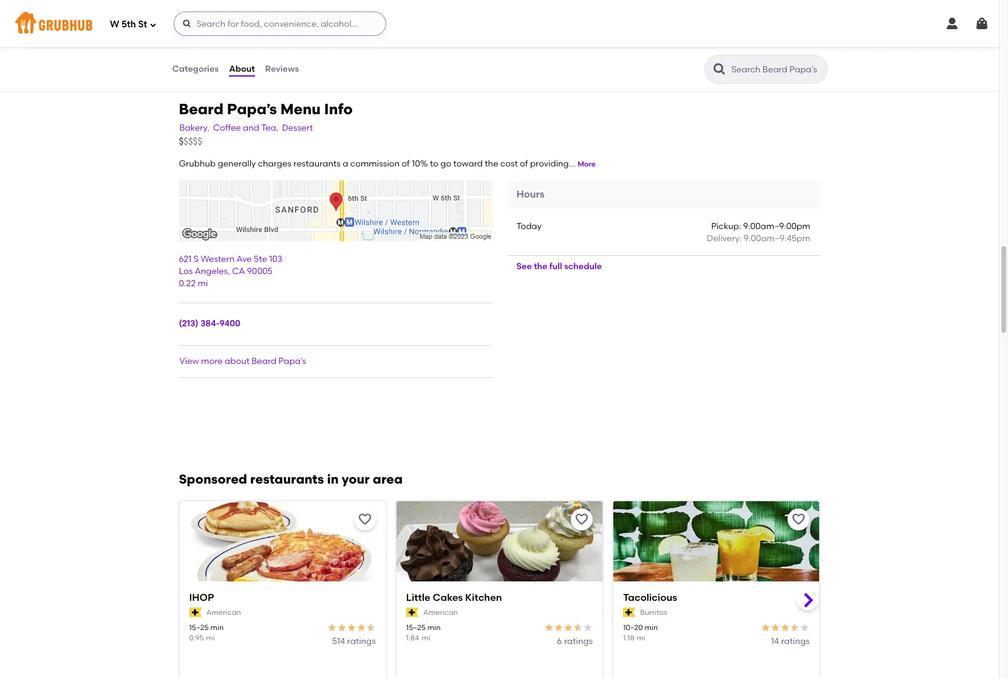 Task type: describe. For each thing, give the bounding box(es) containing it.
dessert button
[[282, 122, 314, 135]]

0.95
[[189, 634, 204, 643]]

more
[[201, 356, 223, 366]]

1 vertical spatial restaurants
[[250, 472, 324, 487]]

6
[[558, 637, 563, 647]]

w
[[110, 19, 119, 30]]

angeles
[[195, 266, 228, 277]]

384-
[[201, 319, 220, 329]]

main navigation navigation
[[0, 0, 1000, 47]]

0 horizontal spatial papa's
[[227, 100, 277, 118]]

,
[[228, 266, 230, 277]]

los
[[179, 266, 193, 277]]

about
[[225, 356, 250, 366]]

reviews button
[[265, 47, 300, 91]]

the inside "button"
[[534, 261, 548, 271]]

mi inside 621 s western ave ste 103 los angeles , ca 90005 0.22 mi
[[198, 279, 208, 289]]

about
[[229, 64, 255, 74]]

621
[[179, 254, 192, 264]]

tea,
[[261, 123, 279, 133]]

dessert
[[282, 123, 313, 133]]

american for ihop
[[206, 608, 241, 617]]

ca
[[232, 266, 245, 277]]

mi for ihop
[[206, 634, 215, 643]]

15–25 for little cakes kitchen
[[406, 624, 426, 632]]

charges
[[258, 159, 292, 169]]

90005
[[247, 266, 273, 277]]

providing
[[530, 159, 569, 169]]

tacolicious
[[624, 592, 678, 604]]

(213) 384-9400
[[179, 319, 241, 329]]

more button
[[578, 159, 596, 170]]

today
[[517, 221, 542, 232]]

save this restaurant image
[[575, 512, 590, 527]]

see the full schedule
[[517, 261, 602, 271]]

...
[[569, 159, 576, 169]]

514
[[332, 637, 345, 647]]

Search for food, convenience, alcohol... search field
[[174, 12, 387, 36]]

10%
[[412, 159, 428, 169]]

15–25 for ihop
[[189, 624, 209, 632]]

2 of from the left
[[520, 159, 528, 169]]

621 s western ave ste 103 los angeles , ca 90005 0.22 mi
[[179, 254, 283, 289]]

view more about beard papa's
[[180, 356, 306, 366]]

western
[[201, 254, 235, 264]]

14
[[772, 637, 780, 647]]

Search Beard Papa's search field
[[731, 64, 824, 75]]

kitchen
[[466, 592, 502, 604]]

more
[[578, 160, 596, 168]]

american for little cakes kitchen
[[424, 608, 458, 617]]

103
[[269, 254, 283, 264]]

bakery,
[[180, 123, 210, 133]]

ratings for little cakes kitchen
[[565, 637, 593, 647]]

hours
[[517, 188, 545, 200]]

1.18
[[624, 634, 635, 643]]

see the full schedule button
[[507, 256, 612, 278]]

save this restaurant button for little cakes kitchen
[[571, 509, 593, 531]]

save this restaurant image for tacolicious
[[792, 512, 807, 527]]

little cakes kitchen
[[406, 592, 502, 604]]

tacolicious logo image
[[614, 501, 820, 603]]

reviews
[[265, 64, 299, 74]]

ihop
[[189, 592, 214, 604]]

s
[[194, 254, 199, 264]]

st
[[138, 19, 147, 30]]

see
[[517, 261, 532, 271]]

1 of from the left
[[402, 159, 410, 169]]

bakery, button
[[179, 122, 210, 135]]

little
[[406, 592, 431, 604]]

ihop logo image
[[180, 501, 386, 603]]

save this restaurant button for tacolicious
[[789, 509, 810, 531]]

w 5th st
[[110, 19, 147, 30]]

and
[[243, 123, 260, 133]]

about button
[[229, 47, 256, 91]]

tacolicious link
[[624, 591, 810, 605]]

in
[[327, 472, 339, 487]]

subscription pass image for tacolicious
[[624, 608, 636, 618]]

514 ratings
[[332, 637, 376, 647]]

10–20 min 1.18 mi
[[624, 624, 658, 643]]

sponsored
[[179, 472, 247, 487]]

sponsored restaurants in your area
[[179, 472, 403, 487]]

search icon image
[[713, 62, 727, 77]]

pickup: 9:00am–9:00pm delivery: 9:00am–9:45pm
[[707, 221, 811, 244]]

coffee and tea, button
[[213, 122, 279, 135]]



Task type: locate. For each thing, give the bounding box(es) containing it.
go
[[441, 159, 452, 169]]

1 horizontal spatial min
[[428, 624, 441, 632]]

area
[[373, 472, 403, 487]]

burritos
[[641, 608, 668, 617]]

1 vertical spatial the
[[534, 261, 548, 271]]

$$$$$
[[179, 136, 202, 147]]

(213)
[[179, 319, 199, 329]]

15–25 up 1.84
[[406, 624, 426, 632]]

1 ratings from the left
[[347, 637, 376, 647]]

coffee
[[213, 123, 241, 133]]

0 vertical spatial the
[[485, 159, 499, 169]]

1 vertical spatial papa's
[[279, 356, 306, 366]]

mi right 1.84
[[422, 634, 431, 643]]

min inside 10–20 min 1.18 mi
[[645, 624, 658, 632]]

papa's right about
[[279, 356, 306, 366]]

15–25 inside 15–25 min 1.84 mi
[[406, 624, 426, 632]]

15–25 min 0.95 mi
[[189, 624, 224, 643]]

min for tacolicious
[[645, 624, 658, 632]]

mi for tacolicious
[[637, 634, 646, 643]]

bakery, coffee and tea, dessert
[[180, 123, 313, 133]]

restaurants left the a
[[294, 159, 341, 169]]

star icon image
[[327, 623, 337, 633], [337, 623, 347, 633], [347, 623, 357, 633], [357, 623, 366, 633], [366, 623, 376, 633], [366, 623, 376, 633], [545, 623, 554, 633], [554, 623, 564, 633], [564, 623, 574, 633], [574, 623, 584, 633], [574, 623, 584, 633], [584, 623, 593, 633], [762, 623, 772, 633], [772, 623, 781, 633], [781, 623, 791, 633], [791, 623, 801, 633], [791, 623, 801, 633], [801, 623, 810, 633]]

0 vertical spatial papa's
[[227, 100, 277, 118]]

min for ihop
[[211, 624, 224, 632]]

0 horizontal spatial beard
[[179, 100, 224, 118]]

little cakes kitchen logo image
[[397, 501, 603, 603]]

3 ratings from the left
[[782, 637, 810, 647]]

of right cost
[[520, 159, 528, 169]]

the
[[485, 159, 499, 169], [534, 261, 548, 271]]

min down burritos
[[645, 624, 658, 632]]

ratings for ihop
[[347, 637, 376, 647]]

5th
[[122, 19, 136, 30]]

commission
[[351, 159, 400, 169]]

2 ratings from the left
[[565, 637, 593, 647]]

2 min from the left
[[428, 624, 441, 632]]

2 subscription pass image from the left
[[406, 608, 419, 618]]

subscription pass image up 10–20
[[624, 608, 636, 618]]

save this restaurant image
[[358, 512, 372, 527], [792, 512, 807, 527]]

little cakes kitchen link
[[406, 591, 593, 605]]

15–25 min 1.84 mi
[[406, 624, 441, 643]]

save this restaurant image for ihop
[[358, 512, 372, 527]]

1 horizontal spatial american
[[424, 608, 458, 617]]

1 subscription pass image from the left
[[189, 608, 202, 618]]

papa's up and at left top
[[227, 100, 277, 118]]

categories button
[[172, 47, 220, 91]]

1 horizontal spatial ratings
[[565, 637, 593, 647]]

mi down angeles
[[198, 279, 208, 289]]

the left cost
[[485, 159, 499, 169]]

mi
[[198, 279, 208, 289], [206, 634, 215, 643], [422, 634, 431, 643], [637, 634, 646, 643]]

your
[[342, 472, 370, 487]]

9:00am–9:00pm
[[744, 221, 811, 232]]

1 horizontal spatial of
[[520, 159, 528, 169]]

subscription pass image
[[189, 608, 202, 618], [406, 608, 419, 618], [624, 608, 636, 618]]

2 horizontal spatial save this restaurant button
[[789, 509, 810, 531]]

the left full
[[534, 261, 548, 271]]

pickup:
[[712, 221, 742, 232]]

1.84
[[406, 634, 419, 643]]

generally
[[218, 159, 256, 169]]

mi inside 10–20 min 1.18 mi
[[637, 634, 646, 643]]

ratings for tacolicious
[[782, 637, 810, 647]]

beard papa's menu info
[[179, 100, 353, 118]]

1 15–25 from the left
[[189, 624, 209, 632]]

beard right about
[[252, 356, 277, 366]]

2 save this restaurant image from the left
[[792, 512, 807, 527]]

mi inside 15–25 min 0.95 mi
[[206, 634, 215, 643]]

1 american from the left
[[206, 608, 241, 617]]

ste
[[254, 254, 267, 264]]

0 horizontal spatial save this restaurant button
[[354, 509, 376, 531]]

min
[[211, 624, 224, 632], [428, 624, 441, 632], [645, 624, 658, 632]]

ratings right 14
[[782, 637, 810, 647]]

9:00am–9:45pm
[[744, 234, 811, 244]]

min inside 15–25 min 1.84 mi
[[428, 624, 441, 632]]

subscription pass image down little
[[406, 608, 419, 618]]

mi inside 15–25 min 1.84 mi
[[422, 634, 431, 643]]

2 15–25 from the left
[[406, 624, 426, 632]]

american down the ihop at the bottom
[[206, 608, 241, 617]]

1 horizontal spatial papa's
[[279, 356, 306, 366]]

1 horizontal spatial beard
[[252, 356, 277, 366]]

subscription pass image down the ihop at the bottom
[[189, 608, 202, 618]]

mi right 0.95
[[206, 634, 215, 643]]

$
[[179, 136, 184, 147]]

ratings right 6
[[565, 637, 593, 647]]

1 horizontal spatial 15–25
[[406, 624, 426, 632]]

15–25 inside 15–25 min 0.95 mi
[[189, 624, 209, 632]]

1 min from the left
[[211, 624, 224, 632]]

0 horizontal spatial ratings
[[347, 637, 376, 647]]

1 vertical spatial beard
[[252, 356, 277, 366]]

(213) 384-9400 button
[[179, 318, 241, 330]]

0 vertical spatial beard
[[179, 100, 224, 118]]

0.22
[[179, 279, 196, 289]]

grubhub
[[179, 159, 216, 169]]

mi for little cakes kitchen
[[422, 634, 431, 643]]

2 american from the left
[[424, 608, 458, 617]]

6 ratings
[[558, 637, 593, 647]]

3 min from the left
[[645, 624, 658, 632]]

info
[[324, 100, 353, 118]]

2 horizontal spatial ratings
[[782, 637, 810, 647]]

ihop link
[[189, 591, 376, 605]]

subscription pass image for little cakes kitchen
[[406, 608, 419, 618]]

1 horizontal spatial the
[[534, 261, 548, 271]]

3 subscription pass image from the left
[[624, 608, 636, 618]]

american down cakes
[[424, 608, 458, 617]]

2 save this restaurant button from the left
[[571, 509, 593, 531]]

svg image
[[946, 16, 960, 31], [975, 16, 990, 31], [183, 19, 192, 29], [150, 21, 157, 28]]

toward
[[454, 159, 483, 169]]

min inside 15–25 min 0.95 mi
[[211, 624, 224, 632]]

save this restaurant button for ihop
[[354, 509, 376, 531]]

save this restaurant button
[[354, 509, 376, 531], [571, 509, 593, 531], [789, 509, 810, 531]]

14 ratings
[[772, 637, 810, 647]]

1 save this restaurant image from the left
[[358, 512, 372, 527]]

0 horizontal spatial min
[[211, 624, 224, 632]]

cakes
[[433, 592, 463, 604]]

to
[[430, 159, 439, 169]]

0 horizontal spatial of
[[402, 159, 410, 169]]

15–25 up 0.95
[[189, 624, 209, 632]]

2 horizontal spatial subscription pass image
[[624, 608, 636, 618]]

3 save this restaurant button from the left
[[789, 509, 810, 531]]

papa's
[[227, 100, 277, 118], [279, 356, 306, 366]]

0 horizontal spatial the
[[485, 159, 499, 169]]

menu
[[281, 100, 321, 118]]

ratings
[[347, 637, 376, 647], [565, 637, 593, 647], [782, 637, 810, 647]]

subscription pass image for ihop
[[189, 608, 202, 618]]

0 horizontal spatial american
[[206, 608, 241, 617]]

10–20
[[624, 624, 643, 632]]

0 vertical spatial restaurants
[[294, 159, 341, 169]]

0 horizontal spatial save this restaurant image
[[358, 512, 372, 527]]

a
[[343, 159, 349, 169]]

min for little cakes kitchen
[[428, 624, 441, 632]]

view
[[180, 356, 199, 366]]

1 horizontal spatial save this restaurant button
[[571, 509, 593, 531]]

ratings right "514"
[[347, 637, 376, 647]]

full
[[550, 261, 563, 271]]

restaurants left in
[[250, 472, 324, 487]]

min down the ihop at the bottom
[[211, 624, 224, 632]]

restaurants
[[294, 159, 341, 169], [250, 472, 324, 487]]

0 horizontal spatial 15–25
[[189, 624, 209, 632]]

beard up bakery,
[[179, 100, 224, 118]]

mi right 1.18
[[637, 634, 646, 643]]

1 horizontal spatial save this restaurant image
[[792, 512, 807, 527]]

delivery:
[[707, 234, 742, 244]]

1 save this restaurant button from the left
[[354, 509, 376, 531]]

2 horizontal spatial min
[[645, 624, 658, 632]]

0 horizontal spatial subscription pass image
[[189, 608, 202, 618]]

cost
[[501, 159, 518, 169]]

of left 10%
[[402, 159, 410, 169]]

categories
[[172, 64, 219, 74]]

9400
[[220, 319, 241, 329]]

1 horizontal spatial subscription pass image
[[406, 608, 419, 618]]

schedule
[[565, 261, 602, 271]]

american
[[206, 608, 241, 617], [424, 608, 458, 617]]

min down cakes
[[428, 624, 441, 632]]

of
[[402, 159, 410, 169], [520, 159, 528, 169]]

ave
[[237, 254, 252, 264]]

grubhub generally charges restaurants a commission of 10% to go toward the cost of providing ... more
[[179, 159, 596, 169]]



Task type: vqa. For each thing, say whether or not it's contained in the screenshot.
'American' related to Little Cakes Kitchen
yes



